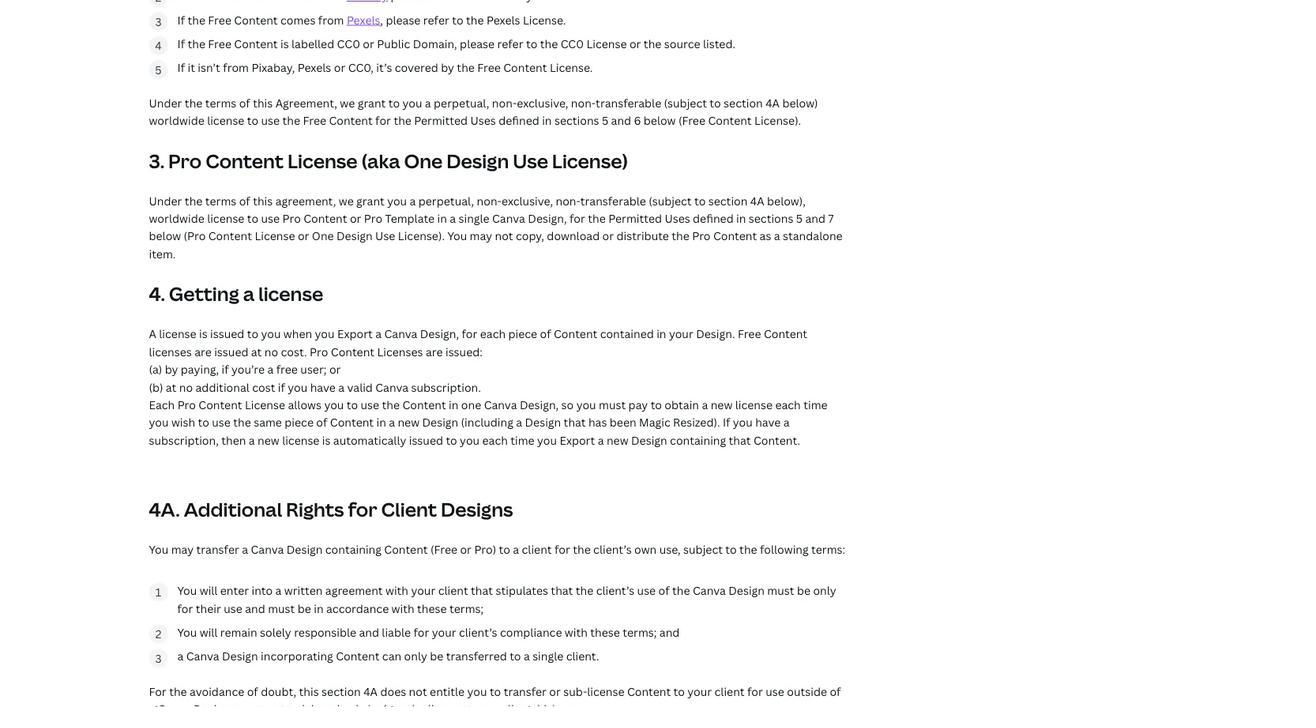 Task type: describe. For each thing, give the bounding box(es) containing it.
you're
[[232, 362, 265, 377]]

only inside "you will enter into a written agreement with your client that stipulates that the client's use of the canva design must be only for their use and must be in accordance with these terms;"
[[814, 583, 837, 598]]

0 vertical spatial issued
[[210, 327, 245, 342]]

standalone inside for the avoidance of doubt, this section 4a does not entitle you to transfer or sub-license content to your client for use outside of a canva design, or on a standalone basis (unless the license terms allow this).
[[275, 702, 335, 707]]

content down 'agreement,'
[[304, 211, 347, 226]]

(including
[[461, 415, 514, 430]]

0 horizontal spatial no
[[179, 380, 193, 395]]

0 vertical spatial piece
[[509, 327, 538, 342]]

below inside under the terms of this agreement, we grant you a perpetual, non-exclusive, non-transferable (subject to section 4a below), worldwide license to use pro content or pro template in a single canva design, for the permitted uses defined in sections 5 and 7 below (pro content license or one design use license). you may not copy, download or distribute the pro content as a standalone item.
[[149, 229, 181, 244]]

license inside a license is issued to you when you export a canva design, for each piece of content contained in your design. free content licenses are issued at no cost. pro content licenses are issued: (a) by paying, if you're a free user; or (b) at no additional cost if you have a valid canva subscription. each pro content license allows you to use the content in one canva design, so you must pay to obtain a new license each time you wish to use the same piece of content in a new design (including a design that has been magic resized). if you have a subscription, then a new license is automatically issued to you each time you export a new design containing that content.
[[245, 397, 285, 412]]

liable
[[382, 625, 411, 640]]

for left client
[[348, 496, 378, 522]]

0 vertical spatial if
[[222, 362, 229, 377]]

content.
[[754, 433, 801, 448]]

content left as
[[714, 229, 757, 244]]

new down the same
[[258, 433, 280, 448]]

pro)
[[475, 542, 497, 557]]

content left comes on the left of the page
[[234, 12, 278, 27]]

2 vertical spatial issued
[[409, 433, 443, 448]]

this for use
[[253, 193, 273, 208]]

you inside under the terms of this agreement, we grant you a perpetual, non-exclusive, non-transferable (subject to section 4a below), worldwide license to use pro content or pro template in a single canva design, for the permitted uses defined in sections 5 and 7 below (pro content license or one design use license). you may not copy, download or distribute the pro content as a standalone item.
[[387, 193, 407, 208]]

pro down 'agreement,'
[[283, 211, 301, 226]]

your inside for the avoidance of doubt, this section 4a does not entitle you to transfer or sub-license content to your client for use outside of a canva design, or on a standalone basis (unless the license terms allow this).
[[688, 684, 712, 699]]

2 horizontal spatial pexels
[[487, 12, 521, 27]]

use down enter
[[224, 601, 243, 616]]

if for if it isn't from pixabay, pexels or cc0, it's covered by the free content license.
[[177, 60, 185, 75]]

defined inside under the terms of this agreement, we grant to you a perpetual, non-exclusive, non-transferable (subject to section 4a below) worldwide license to use the free content for the permitted uses defined in sections 5 and 6 below (free content license).
[[499, 113, 540, 128]]

4a inside under the terms of this agreement, we grant to you a perpetual, non-exclusive, non-transferable (subject to section 4a below) worldwide license to use the free content for the permitted uses defined in sections 5 and 6 below (free content license).
[[766, 95, 780, 110]]

use down valid
[[361, 397, 380, 412]]

(pro
[[184, 229, 206, 244]]

if the free content is labelled cc0 or public domain, please refer to the cc0 license or the source listed.
[[177, 36, 736, 51]]

for up "you will enter into a written agreement with your client that stipulates that the client's use of the canva design must be only for their use and must be in accordance with these terms;"
[[555, 542, 571, 557]]

or left 'on'
[[235, 702, 247, 707]]

isn't
[[198, 60, 220, 75]]

license left source
[[587, 36, 627, 51]]

terms:
[[812, 542, 846, 557]]

license inside under the terms of this agreement, we grant you a perpetual, non-exclusive, non-transferable (subject to section 4a below), worldwide license to use pro content or pro template in a single canva design, for the permitted uses defined in sections 5 and 7 below (pro content license or one design use license). you may not copy, download or distribute the pro content as a standalone item.
[[255, 229, 295, 244]]

content up 'agreement,'
[[206, 148, 284, 173]]

1 cc0 from the left
[[337, 36, 360, 51]]

1 horizontal spatial is
[[281, 36, 289, 51]]

content up valid
[[331, 344, 375, 359]]

transferable inside under the terms of this agreement, we grant to you a perpetual, non-exclusive, non-transferable (subject to section 4a below) worldwide license to use the free content for the permitted uses defined in sections 5 and 6 below (free content license).
[[596, 95, 662, 110]]

doubt,
[[261, 684, 297, 699]]

contained
[[600, 327, 654, 342]]

for
[[149, 684, 167, 699]]

you inside for the avoidance of doubt, this section 4a does not entitle you to transfer or sub-license content to your client for use outside of a canva design, or on a standalone basis (unless the license terms allow this).
[[468, 684, 487, 699]]

canva inside under the terms of this agreement, we grant you a perpetual, non-exclusive, non-transferable (subject to section 4a below), worldwide license to use pro content or pro template in a single canva design, for the permitted uses defined in sections 5 and 7 below (pro content license or one design use license). you may not copy, download or distribute the pro content as a standalone item.
[[492, 211, 526, 226]]

0 vertical spatial one
[[404, 148, 443, 173]]

download
[[547, 229, 600, 244]]

their
[[196, 601, 221, 616]]

written
[[284, 583, 323, 598]]

client.
[[566, 649, 600, 664]]

0 horizontal spatial transfer
[[196, 542, 239, 557]]

transferred
[[446, 649, 507, 664]]

free
[[276, 362, 298, 377]]

for inside "you will enter into a written agreement with your client that stipulates that the client's use of the canva design must be only for their use and must be in accordance with these terms;"
[[177, 601, 193, 616]]

0 horizontal spatial must
[[268, 601, 295, 616]]

you inside under the terms of this agreement, we grant you a perpetual, non-exclusive, non-transferable (subject to section 4a below), worldwide license to use pro content or pro template in a single canva design, for the permitted uses defined in sections 5 and 7 below (pro content license or one design use license). you may not copy, download or distribute the pro content as a standalone item.
[[448, 229, 467, 244]]

grant for content
[[358, 95, 386, 110]]

4a inside under the terms of this agreement, we grant you a perpetual, non-exclusive, non-transferable (subject to section 4a below), worldwide license to use pro content or pro template in a single canva design, for the permitted uses defined in sections 5 and 7 below (pro content license or one design use license). you may not copy, download or distribute the pro content as a standalone item.
[[751, 193, 765, 208]]

same
[[254, 415, 282, 430]]

0 horizontal spatial may
[[171, 542, 194, 557]]

template
[[385, 211, 435, 226]]

not inside under the terms of this agreement, we grant you a perpetual, non-exclusive, non-transferable (subject to section 4a below), worldwide license to use pro content or pro template in a single canva design, for the permitted uses defined in sections 5 and 7 below (pro content license or one design use license). you may not copy, download or distribute the pro content as a standalone item.
[[495, 229, 513, 244]]

license down client.
[[587, 684, 625, 699]]

0 vertical spatial by
[[441, 60, 454, 75]]

under for under the terms of this agreement, we grant to you a perpetual, non-exclusive, non-transferable (subject to section 4a below) worldwide license to use the free content for the permitted uses defined in sections 5 and 6 below (free content license).
[[149, 95, 182, 110]]

0 vertical spatial from
[[318, 12, 344, 27]]

it
[[188, 60, 195, 75]]

1 vertical spatial license.
[[550, 60, 593, 75]]

a license is issued to you when you export a canva design, for each piece of content contained in your design. free content licenses are issued at no cost. pro content licenses are issued: (a) by paying, if you're a free user; or (b) at no additional cost if you have a valid canva subscription. each pro content license allows you to use the content in one canva design, so you must pay to obtain a new license each time you wish to use the same piece of content in a new design (including a design that has been magic resized). if you have a subscription, then a new license is automatically issued to you each time you export a new design containing that content.
[[149, 327, 828, 448]]

of inside under the terms of this agreement, we grant to you a perpetual, non-exclusive, non-transferable (subject to section 4a below) worldwide license to use the free content for the permitted uses defined in sections 5 and 6 below (free content license).
[[239, 95, 250, 110]]

distribute
[[617, 229, 669, 244]]

and inside under the terms of this agreement, we grant to you a perpetual, non-exclusive, non-transferable (subject to section 4a below) worldwide license to use the free content for the permitted uses defined in sections 5 and 6 below (free content license).
[[611, 113, 632, 128]]

exclusive, inside under the terms of this agreement, we grant to you a perpetual, non-exclusive, non-transferable (subject to section 4a below) worldwide license to use the free content for the permitted uses defined in sections 5 and 6 below (free content license).
[[517, 95, 569, 110]]

as
[[760, 229, 772, 244]]

agreement,
[[276, 95, 337, 110]]

content down listed. at the top right of the page
[[708, 113, 752, 128]]

accordance
[[326, 601, 389, 616]]

if inside a license is issued to you when you export a canva design, for each piece of content contained in your design. free content licenses are issued at no cost. pro content licenses are issued: (a) by paying, if you're a free user; or (b) at no additional cost if you have a valid canva subscription. each pro content license allows you to use the content in one canva design, so you must pay to obtain a new license each time you wish to use the same piece of content in a new design (including a design that has been magic resized). if you have a subscription, then a new license is automatically issued to you each time you export a new design containing that content.
[[723, 415, 731, 430]]

you for enter
[[177, 583, 197, 598]]

pro right distribute
[[693, 229, 711, 244]]

stipulates
[[496, 583, 548, 598]]

(subject inside under the terms of this agreement, we grant to you a perpetual, non-exclusive, non-transferable (subject to section 4a below) worldwide license to use the free content for the permitted uses defined in sections 5 and 6 below (free content license).
[[664, 95, 707, 110]]

will for remain
[[200, 625, 218, 640]]

1 vertical spatial be
[[298, 601, 311, 616]]

pro left template on the top
[[364, 211, 383, 226]]

license). inside under the terms of this agreement, we grant to you a perpetual, non-exclusive, non-transferable (subject to section 4a below) worldwide license to use the free content for the permitted uses defined in sections 5 and 6 below (free content license).
[[755, 113, 802, 128]]

1 are from the left
[[195, 344, 212, 359]]

2 vertical spatial is
[[322, 433, 331, 448]]

you will remain solely responsible and liable for your client's compliance with these terms; and
[[177, 625, 680, 640]]

0 horizontal spatial only
[[404, 649, 427, 664]]

remain
[[220, 625, 257, 640]]

comes
[[281, 12, 316, 27]]

you for remain
[[177, 625, 197, 640]]

canva right valid
[[376, 380, 409, 395]]

4a.
[[149, 496, 180, 522]]

you may transfer a canva design containing content (free or pro) to a client for the client's own use, subject to the following terms:
[[149, 542, 846, 557]]

allows
[[288, 397, 322, 412]]

content up under the terms of this agreement, we grant to you a perpetual, non-exclusive, non-transferable (subject to section 4a below) worldwide license to use the free content for the permitted uses defined in sections 5 and 6 below (free content license).
[[504, 60, 547, 75]]

may inside under the terms of this agreement, we grant you a perpetual, non-exclusive, non-transferable (subject to section 4a below), worldwide license to use pro content or pro template in a single canva design, for the permitted uses defined in sections 5 and 7 below (pro content license or one design use license). you may not copy, download or distribute the pro content as a standalone item.
[[470, 229, 492, 244]]

pro up the wish
[[178, 397, 196, 412]]

1 vertical spatial each
[[776, 397, 801, 412]]

been
[[610, 415, 637, 430]]

wish
[[171, 415, 195, 430]]

a canva design incorporating content can only be transferred to a single client.
[[177, 649, 600, 664]]

under the terms of this agreement, we grant to you a perpetual, non-exclusive, non-transferable (subject to section 4a below) worldwide license to use the free content for the permitted uses defined in sections 5 and 6 below (free content license).
[[149, 95, 819, 128]]

cost.
[[281, 344, 307, 359]]

use inside under the terms of this agreement, we grant to you a perpetual, non-exclusive, non-transferable (subject to section 4a below) worldwide license to use the free content for the permitted uses defined in sections 5 and 6 below (free content license).
[[261, 113, 280, 128]]

containing inside a license is issued to you when you export a canva design, for each piece of content contained in your design. free content licenses are issued at no cost. pro content licenses are issued: (a) by paying, if you're a free user; or (b) at no additional cost if you have a valid canva subscription. each pro content license allows you to use the content in one canva design, so you must pay to obtain a new license each time you wish to use the same piece of content in a new design (including a design that has been magic resized). if you have a subscription, then a new license is automatically issued to you each time you export a new design containing that content.
[[670, 433, 727, 448]]

compliance
[[500, 625, 562, 640]]

terms inside for the avoidance of doubt, this section 4a does not entitle you to transfer or sub-license content to your client for use outside of a canva design, or on a standalone basis (unless the license terms allow this).
[[468, 702, 499, 707]]

5 inside under the terms of this agreement, we grant to you a perpetual, non-exclusive, non-transferable (subject to section 4a below) worldwide license to use the free content for the permitted uses defined in sections 5 and 6 below (free content license).
[[602, 113, 609, 128]]

below),
[[768, 193, 806, 208]]

if the free content comes from pexels , please refer to the pexels license.
[[177, 12, 566, 27]]

exclusive, inside under the terms of this agreement, we grant you a perpetual, non-exclusive, non-transferable (subject to section 4a below), worldwide license to use pro content or pro template in a single canva design, for the permitted uses defined in sections 5 and 7 below (pro content license or one design use license). you may not copy, download or distribute the pro content as a standalone item.
[[502, 193, 553, 208]]

0 horizontal spatial is
[[199, 327, 208, 342]]

it's
[[376, 60, 392, 75]]

basis
[[337, 702, 365, 707]]

content down the additional
[[199, 397, 242, 412]]

1 horizontal spatial terms;
[[623, 625, 657, 640]]

not inside for the avoidance of doubt, this section 4a does not entitle you to transfer or sub-license content to your client for use outside of a canva design, or on a standalone basis (unless the license terms allow this).
[[409, 684, 427, 699]]

1 vertical spatial single
[[533, 649, 564, 664]]

0 vertical spatial have
[[310, 380, 336, 395]]

use up then
[[212, 415, 231, 430]]

(aka
[[362, 148, 400, 173]]

client inside for the avoidance of doubt, this section 4a does not entitle you to transfer or sub-license content to your client for use outside of a canva design, or on a standalone basis (unless the license terms allow this).
[[715, 684, 745, 699]]

user;
[[301, 362, 327, 377]]

uses inside under the terms of this agreement, we grant to you a perpetual, non-exclusive, non-transferable (subject to section 4a below) worldwide license to use the free content for the permitted uses defined in sections 5 and 6 below (free content license).
[[471, 113, 496, 128]]

one inside under the terms of this agreement, we grant you a perpetual, non-exclusive, non-transferable (subject to section 4a below), worldwide license to use pro content or pro template in a single canva design, for the permitted uses defined in sections 5 and 7 below (pro content license or one design use license). you may not copy, download or distribute the pro content as a standalone item.
[[312, 229, 334, 244]]

design.
[[696, 327, 735, 342]]

listed.
[[703, 36, 736, 51]]

obtain
[[665, 397, 700, 412]]

this for to
[[253, 95, 273, 110]]

you for transfer
[[149, 542, 169, 557]]

0 vertical spatial no
[[265, 344, 278, 359]]

0 vertical spatial client's
[[594, 542, 632, 557]]

or down 'agreement,'
[[298, 229, 309, 244]]

2 cc0 from the left
[[561, 36, 584, 51]]

magic
[[639, 415, 671, 430]]

1 vertical spatial refer
[[498, 36, 524, 51]]

free inside under the terms of this agreement, we grant to you a perpetual, non-exclusive, non-transferable (subject to section 4a below) worldwide license to use the free content for the permitted uses defined in sections 5 and 6 below (free content license).
[[303, 113, 326, 128]]

3.
[[149, 148, 164, 173]]

1 horizontal spatial these
[[591, 625, 620, 640]]

content right (pro
[[208, 229, 252, 244]]

cc0,
[[348, 60, 374, 75]]

on
[[250, 702, 263, 707]]

perpetual, inside under the terms of this agreement, we grant to you a perpetual, non-exclusive, non-transferable (subject to section 4a below) worldwide license to use the free content for the permitted uses defined in sections 5 and 6 below (free content license).
[[434, 95, 490, 110]]

pro right 3.
[[168, 148, 202, 173]]

getting
[[169, 281, 239, 307]]

we for agreement,
[[339, 193, 354, 208]]

license up when
[[258, 281, 323, 307]]

item.
[[149, 246, 176, 261]]

1 vertical spatial issued
[[214, 344, 249, 359]]

content down client
[[384, 542, 428, 557]]

1 vertical spatial from
[[223, 60, 249, 75]]

6
[[634, 113, 641, 128]]

use,
[[660, 542, 681, 557]]

perpetual, inside under the terms of this agreement, we grant you a perpetual, non-exclusive, non-transferable (subject to section 4a below), worldwide license to use pro content or pro template in a single canva design, for the permitted uses defined in sections 5 and 7 below (pro content license or one design use license). you may not copy, download or distribute the pro content as a standalone item.
[[419, 193, 474, 208]]

2 vertical spatial each
[[483, 433, 508, 448]]

0 horizontal spatial pexels
[[298, 60, 331, 75]]

each
[[149, 397, 175, 412]]

content right design.
[[764, 327, 808, 342]]

transfer inside for the avoidance of doubt, this section 4a does not entitle you to transfer or sub-license content to your client for use outside of a canva design, or on a standalone basis (unless the license terms allow this).
[[504, 684, 547, 699]]

resized).
[[673, 415, 720, 430]]

1 vertical spatial at
[[166, 380, 177, 395]]

1 vertical spatial (free
[[431, 542, 458, 557]]

,
[[380, 12, 383, 27]]

transferable inside under the terms of this agreement, we grant you a perpetual, non-exclusive, non-transferable (subject to section 4a below), worldwide license to use pro content or pro template in a single canva design, for the permitted uses defined in sections 5 and 7 below (pro content license or one design use license). you may not copy, download or distribute the pro content as a standalone item.
[[581, 193, 646, 208]]

you inside under the terms of this agreement, we grant to you a perpetual, non-exclusive, non-transferable (subject to section 4a below) worldwide license to use the free content for the permitted uses defined in sections 5 and 6 below (free content license).
[[403, 95, 422, 110]]

(b)
[[149, 380, 163, 395]]

in inside "you will enter into a written agreement with your client that stipulates that the client's use of the canva design must be only for their use and must be in accordance with these terms;"
[[314, 601, 324, 616]]

issued:
[[446, 344, 483, 359]]

license down entitle
[[428, 702, 465, 707]]

canva up into
[[251, 542, 284, 557]]

new up automatically
[[398, 415, 420, 430]]

1 vertical spatial please
[[460, 36, 495, 51]]

that down so
[[564, 415, 586, 430]]

1 vertical spatial piece
[[285, 415, 314, 430]]

or down 'if the free content comes from pexels , please refer to the pexels license.'
[[363, 36, 375, 51]]

under the terms of this agreement, we grant you a perpetual, non-exclusive, non-transferable (subject to section 4a below), worldwide license to use pro content or pro template in a single canva design, for the permitted uses defined in sections 5 and 7 below (pro content license or one design use license). you may not copy, download or distribute the pro content as a standalone item.
[[149, 193, 843, 261]]

terms; inside "you will enter into a written agreement with your client that stipulates that the client's use of the canva design must be only for their use and must be in accordance with these terms;"
[[450, 601, 484, 616]]

source
[[665, 36, 701, 51]]

0 vertical spatial use
[[513, 148, 548, 173]]

or left source
[[630, 36, 641, 51]]

that left stipulates
[[471, 583, 493, 598]]

can
[[382, 649, 402, 664]]

canva up licenses
[[385, 327, 418, 342]]

terms for worldwide
[[205, 95, 237, 110]]

0 vertical spatial refer
[[424, 12, 450, 27]]

0 vertical spatial with
[[386, 583, 409, 598]]

domain,
[[413, 36, 457, 51]]

2 horizontal spatial must
[[768, 583, 795, 598]]

content left contained on the left of the page
[[554, 327, 598, 342]]

1 vertical spatial if
[[278, 380, 285, 395]]

design, inside under the terms of this agreement, we grant you a perpetual, non-exclusive, non-transferable (subject to section 4a below), worldwide license to use pro content or pro template in a single canva design, for the permitted uses defined in sections 5 and 7 below (pro content license or one design use license). you may not copy, download or distribute the pro content as a standalone item.
[[528, 211, 567, 226]]

0 vertical spatial at
[[251, 344, 262, 359]]

1 vertical spatial with
[[392, 601, 415, 616]]

subscription.
[[411, 380, 481, 395]]

license down allows
[[282, 433, 320, 448]]

if for if the free content is labelled cc0 or public domain, please refer to the cc0 license or the source listed.
[[177, 36, 185, 51]]

avoidance
[[190, 684, 244, 699]]

1 horizontal spatial time
[[804, 397, 828, 412]]

4. getting a license
[[149, 281, 323, 307]]

permitted inside under the terms of this agreement, we grant to you a perpetual, non-exclusive, non-transferable (subject to section 4a below) worldwide license to use the free content for the permitted uses defined in sections 5 and 6 below (free content license).
[[414, 113, 468, 128]]

these inside "you will enter into a written agreement with your client that stipulates that the client's use of the canva design must be only for their use and must be in accordance with these terms;"
[[417, 601, 447, 616]]

subscription,
[[149, 433, 219, 448]]

a inside under the terms of this agreement, we grant to you a perpetual, non-exclusive, non-transferable (subject to section 4a below) worldwide license to use the free content for the permitted uses defined in sections 5 and 6 below (free content license).
[[425, 95, 431, 110]]

of inside under the terms of this agreement, we grant you a perpetual, non-exclusive, non-transferable (subject to section 4a below), worldwide license to use pro content or pro template in a single canva design, for the permitted uses defined in sections 5 and 7 below (pro content license or one design use license). you may not copy, download or distribute the pro content as a standalone item.
[[239, 193, 250, 208]]

public
[[377, 36, 410, 51]]

content down the subscription.
[[403, 397, 446, 412]]

additional
[[196, 380, 250, 395]]

or left cc0, on the top left of page
[[334, 60, 346, 75]]

worldwide inside under the terms of this agreement, we grant you a perpetual, non-exclusive, non-transferable (subject to section 4a below), worldwide license to use pro content or pro template in a single canva design, for the permitted uses defined in sections 5 and 7 below (pro content license or one design use license). you may not copy, download or distribute the pro content as a standalone item.
[[149, 211, 205, 226]]

that right stipulates
[[551, 583, 573, 598]]

single inside under the terms of this agreement, we grant you a perpetual, non-exclusive, non-transferable (subject to section 4a below), worldwide license to use pro content or pro template in a single canva design, for the permitted uses defined in sections 5 and 7 below (pro content license or one design use license). you may not copy, download or distribute the pro content as a standalone item.
[[459, 211, 490, 226]]

section inside for the avoidance of doubt, this section 4a does not entitle you to transfer or sub-license content to your client for use outside of a canva design, or on a standalone basis (unless the license terms allow this).
[[322, 684, 361, 699]]

for right liable
[[414, 625, 429, 640]]

0 vertical spatial license.
[[523, 12, 566, 27]]

this).
[[533, 702, 559, 707]]

1 vertical spatial have
[[756, 415, 781, 430]]

a
[[149, 327, 156, 342]]

additional
[[184, 496, 282, 522]]

entitle
[[430, 684, 465, 699]]



Task type: vqa. For each thing, say whether or not it's contained in the screenshot.
leftmost Permitted
yes



Task type: locate. For each thing, give the bounding box(es) containing it.
this inside for the avoidance of doubt, this section 4a does not entitle you to transfer or sub-license content to your client for use outside of a canva design, or on a standalone basis (unless the license terms allow this).
[[299, 684, 319, 699]]

in inside under the terms of this agreement, we grant to you a perpetual, non-exclusive, non-transferable (subject to section 4a below) worldwide license to use the free content for the permitted uses defined in sections 5 and 6 below (free content license).
[[542, 113, 552, 128]]

client up you will remain solely responsible and liable for your client's compliance with these terms; and
[[438, 583, 468, 598]]

(free left pro)
[[431, 542, 458, 557]]

license inside under the terms of this agreement, we grant to you a perpetual, non-exclusive, non-transferable (subject to section 4a below) worldwide license to use the free content for the permitted uses defined in sections 5 and 6 below (free content license).
[[207, 113, 245, 128]]

for left their
[[177, 601, 193, 616]]

responsible
[[294, 625, 357, 640]]

must inside a license is issued to you when you export a canva design, for each piece of content contained in your design. free content licenses are issued at no cost. pro content licenses are issued: (a) by paying, if you're a free user; or (b) at no additional cost if you have a valid canva subscription. each pro content license allows you to use the content in one canva design, so you must pay to obtain a new license each time you wish to use the same piece of content in a new design (including a design that has been magic resized). if you have a subscription, then a new license is automatically issued to you each time you export a new design containing that content.
[[599, 397, 626, 412]]

may down the 4a.
[[171, 542, 194, 557]]

below inside under the terms of this agreement, we grant to you a perpetual, non-exclusive, non-transferable (subject to section 4a below) worldwide license to use the free content for the permitted uses defined in sections 5 and 6 below (free content license).
[[644, 113, 676, 128]]

section inside under the terms of this agreement, we grant to you a perpetual, non-exclusive, non-transferable (subject to section 4a below) worldwide license to use the free content for the permitted uses defined in sections 5 and 6 below (free content license).
[[724, 95, 763, 110]]

by right (a)
[[165, 362, 178, 377]]

1 horizontal spatial standalone
[[783, 229, 843, 244]]

1 worldwide from the top
[[149, 113, 205, 128]]

if for if the free content comes from pexels , please refer to the pexels license.
[[177, 12, 185, 27]]

1 vertical spatial terms
[[205, 193, 237, 208]]

0 vertical spatial containing
[[670, 433, 727, 448]]

if it isn't from pixabay, pexels or cc0, it's covered by the free content license.
[[177, 60, 593, 75]]

design inside under the terms of this agreement, we grant you a perpetual, non-exclusive, non-transferable (subject to section 4a below), worldwide license to use pro content or pro template in a single canva design, for the permitted uses defined in sections 5 and 7 below (pro content license or one design use license). you may not copy, download or distribute the pro content as a standalone item.
[[337, 229, 373, 244]]

for inside under the terms of this agreement, we grant you a perpetual, non-exclusive, non-transferable (subject to section 4a below), worldwide license to use pro content or pro template in a single canva design, for the permitted uses defined in sections 5 and 7 below (pro content license or one design use license). you may not copy, download or distribute the pro content as a standalone item.
[[570, 211, 586, 226]]

1 horizontal spatial if
[[278, 380, 285, 395]]

canva inside for the avoidance of doubt, this section 4a does not entitle you to transfer or sub-license content to your client for use outside of a canva design, or on a standalone basis (unless the license terms allow this).
[[158, 702, 191, 707]]

3. pro content license (aka one design use license)
[[149, 148, 628, 173]]

single right template on the top
[[459, 211, 490, 226]]

outside
[[787, 684, 828, 699]]

use down the "own"
[[638, 583, 656, 598]]

designs
[[441, 496, 513, 522]]

terms;
[[450, 601, 484, 616], [623, 625, 657, 640]]

license). down template on the top
[[398, 229, 445, 244]]

0 vertical spatial transferable
[[596, 95, 662, 110]]

0 horizontal spatial license).
[[398, 229, 445, 244]]

client's inside "you will enter into a written agreement with your client that stipulates that the client's use of the canva design must be only for their use and must be in accordance with these terms;"
[[596, 583, 635, 598]]

2 vertical spatial must
[[268, 601, 295, 616]]

sections inside under the terms of this agreement, we grant to you a perpetual, non-exclusive, non-transferable (subject to section 4a below) worldwide license to use the free content for the permitted uses defined in sections 5 and 6 below (free content license).
[[555, 113, 600, 128]]

0 vertical spatial terms;
[[450, 601, 484, 616]]

must up solely at left
[[268, 601, 295, 616]]

client's down the "own"
[[596, 583, 635, 598]]

1 horizontal spatial be
[[430, 649, 444, 664]]

in
[[542, 113, 552, 128], [437, 211, 447, 226], [737, 211, 746, 226], [657, 327, 667, 342], [449, 397, 459, 412], [377, 415, 386, 430], [314, 601, 324, 616]]

client
[[381, 496, 437, 522]]

0 horizontal spatial time
[[511, 433, 535, 448]]

2 are from the left
[[426, 344, 443, 359]]

not left copy,
[[495, 229, 513, 244]]

below
[[644, 113, 676, 128], [149, 229, 181, 244]]

one down 'agreement,'
[[312, 229, 334, 244]]

and
[[611, 113, 632, 128], [806, 211, 826, 226], [245, 601, 265, 616], [359, 625, 379, 640], [660, 625, 680, 640]]

1 horizontal spatial single
[[533, 649, 564, 664]]

please right , at the top
[[386, 12, 421, 27]]

below)
[[783, 95, 819, 110]]

when
[[284, 327, 312, 342]]

0 horizontal spatial client
[[438, 583, 468, 598]]

1 vertical spatial exclusive,
[[502, 193, 553, 208]]

a inside "you will enter into a written agreement with your client that stipulates that the client's use of the canva design must be only for their use and must be in accordance with these terms;"
[[275, 583, 282, 598]]

grant inside under the terms of this agreement, we grant to you a perpetual, non-exclusive, non-transferable (subject to section 4a below) worldwide license to use the free content for the permitted uses defined in sections 5 and 6 below (free content license).
[[358, 95, 386, 110]]

(free
[[679, 113, 706, 128], [431, 542, 458, 557]]

this inside under the terms of this agreement, we grant to you a perpetual, non-exclusive, non-transferable (subject to section 4a below) worldwide license to use the free content for the permitted uses defined in sections 5 and 6 below (free content license).
[[253, 95, 273, 110]]

does
[[381, 684, 406, 699]]

(free inside under the terms of this agreement, we grant to you a perpetual, non-exclusive, non-transferable (subject to section 4a below) worldwide license to use the free content for the permitted uses defined in sections 5 and 6 below (free content license).
[[679, 113, 706, 128]]

content down agreement, in the top of the page
[[329, 113, 373, 128]]

under inside under the terms of this agreement, we grant you a perpetual, non-exclusive, non-transferable (subject to section 4a below), worldwide license to use pro content or pro template in a single canva design, for the permitted uses defined in sections 5 and 7 below (pro content license or one design use license). you may not copy, download or distribute the pro content as a standalone item.
[[149, 193, 182, 208]]

1 will from the top
[[200, 583, 218, 598]]

use inside under the terms of this agreement, we grant you a perpetual, non-exclusive, non-transferable (subject to section 4a below), worldwide license to use pro content or pro template in a single canva design, for the permitted uses defined in sections 5 and 7 below (pro content license or one design use license). you may not copy, download or distribute the pro content as a standalone item.
[[261, 211, 280, 226]]

automatically
[[333, 433, 407, 448]]

use down agreement, in the top of the page
[[261, 113, 280, 128]]

may left copy,
[[470, 229, 492, 244]]

design, up copy,
[[528, 211, 567, 226]]

license)
[[552, 148, 628, 173]]

1 vertical spatial must
[[768, 583, 795, 598]]

be down following
[[797, 583, 811, 598]]

may
[[470, 229, 492, 244], [171, 542, 194, 557]]

only
[[814, 583, 837, 598], [404, 649, 427, 664]]

0 vertical spatial export
[[337, 327, 373, 342]]

terms inside under the terms of this agreement, we grant to you a perpetual, non-exclusive, non-transferable (subject to section 4a below) worldwide license to use the free content for the permitted uses defined in sections 5 and 6 below (free content license).
[[205, 95, 237, 110]]

0 vertical spatial terms
[[205, 95, 237, 110]]

standalone down 7
[[783, 229, 843, 244]]

1 vertical spatial export
[[560, 433, 595, 448]]

defined
[[499, 113, 540, 128], [693, 211, 734, 226]]

1 horizontal spatial no
[[265, 344, 278, 359]]

(unless
[[367, 702, 405, 707]]

a
[[425, 95, 431, 110], [410, 193, 416, 208], [450, 211, 456, 226], [774, 229, 781, 244], [243, 281, 255, 307], [376, 327, 382, 342], [267, 362, 274, 377], [338, 380, 345, 395], [702, 397, 708, 412], [389, 415, 395, 430], [516, 415, 523, 430], [784, 415, 790, 430], [249, 433, 255, 448], [598, 433, 604, 448], [242, 542, 248, 557], [513, 542, 519, 557], [275, 583, 282, 598], [177, 649, 184, 664], [524, 649, 530, 664], [149, 702, 155, 707], [266, 702, 272, 707]]

1 horizontal spatial 4a
[[751, 193, 765, 208]]

1 vertical spatial uses
[[665, 211, 691, 226]]

by down the "if the free content is labelled cc0 or public domain, please refer to the cc0 license or the source listed."
[[441, 60, 454, 75]]

terms down the isn't
[[205, 95, 237, 110]]

content up automatically
[[330, 415, 374, 430]]

1 horizontal spatial sections
[[749, 211, 794, 226]]

2 horizontal spatial be
[[797, 583, 811, 598]]

0 vertical spatial grant
[[358, 95, 386, 110]]

single
[[459, 211, 490, 226], [533, 649, 564, 664]]

1 vertical spatial only
[[404, 649, 427, 664]]

0 vertical spatial will
[[200, 583, 218, 598]]

transfer up allow
[[504, 684, 547, 699]]

1 under from the top
[[149, 95, 182, 110]]

if
[[222, 362, 229, 377], [278, 380, 285, 395]]

0 horizontal spatial terms;
[[450, 601, 484, 616]]

one
[[404, 148, 443, 173], [312, 229, 334, 244]]

exclusive,
[[517, 95, 569, 110], [502, 193, 553, 208]]

then
[[222, 433, 246, 448]]

these
[[417, 601, 447, 616], [591, 625, 620, 640]]

4a. additional rights for client designs
[[149, 496, 513, 522]]

for inside under the terms of this agreement, we grant to you a perpetual, non-exclusive, non-transferable (subject to section 4a below) worldwide license to use the free content for the permitted uses defined in sections 5 and 6 below (free content license).
[[376, 113, 391, 128]]

1 horizontal spatial defined
[[693, 211, 734, 226]]

client's left the "own"
[[594, 542, 632, 557]]

refer up under the terms of this agreement, we grant to you a perpetual, non-exclusive, non-transferable (subject to section 4a below) worldwide license to use the free content for the permitted uses defined in sections 5 and 6 below (free content license).
[[498, 36, 524, 51]]

1 horizontal spatial client
[[522, 542, 552, 557]]

agreement
[[326, 583, 383, 598]]

(subject
[[664, 95, 707, 110], [649, 193, 692, 208]]

use
[[261, 113, 280, 128], [261, 211, 280, 226], [361, 397, 380, 412], [212, 415, 231, 430], [638, 583, 656, 598], [224, 601, 243, 616], [766, 684, 785, 699]]

0 vertical spatial worldwide
[[149, 113, 205, 128]]

below up item.
[[149, 229, 181, 244]]

1 vertical spatial one
[[312, 229, 334, 244]]

0 vertical spatial each
[[480, 327, 506, 342]]

0 vertical spatial exclusive,
[[517, 95, 569, 110]]

each down (including
[[483, 433, 508, 448]]

2 worldwide from the top
[[149, 211, 205, 226]]

0 vertical spatial transfer
[[196, 542, 239, 557]]

canva
[[492, 211, 526, 226], [385, 327, 418, 342], [376, 380, 409, 395], [484, 397, 517, 412], [251, 542, 284, 557], [693, 583, 726, 598], [186, 649, 219, 664], [158, 702, 191, 707]]

pexels
[[347, 12, 380, 27], [487, 12, 521, 27], [298, 60, 331, 75]]

permitted inside under the terms of this agreement, we grant you a perpetual, non-exclusive, non-transferable (subject to section 4a below), worldwide license to use pro content or pro template in a single canva design, for the permitted uses defined in sections 5 and 7 below (pro content license or one design use license). you may not copy, download or distribute the pro content as a standalone item.
[[609, 211, 662, 226]]

standalone inside under the terms of this agreement, we grant you a perpetual, non-exclusive, non-transferable (subject to section 4a below), worldwide license to use pro content or pro template in a single canva design, for the permitted uses defined in sections 5 and 7 below (pro content license or one design use license). you may not copy, download or distribute the pro content as a standalone item.
[[783, 229, 843, 244]]

1 horizontal spatial must
[[599, 397, 626, 412]]

0 vertical spatial permitted
[[414, 113, 468, 128]]

labelled
[[292, 36, 335, 51]]

use inside for the avoidance of doubt, this section 4a does not entitle you to transfer or sub-license content to your client for use outside of a canva design, or on a standalone basis (unless the license terms allow this).
[[766, 684, 785, 699]]

(subject inside under the terms of this agreement, we grant you a perpetual, non-exclusive, non-transferable (subject to section 4a below), worldwide license to use pro content or pro template in a single canva design, for the permitted uses defined in sections 5 and 7 below (pro content license or one design use license). you may not copy, download or distribute the pro content as a standalone item.
[[649, 193, 692, 208]]

0 horizontal spatial if
[[222, 362, 229, 377]]

2 vertical spatial 4a
[[364, 684, 378, 699]]

pay
[[629, 397, 648, 412]]

1 vertical spatial by
[[165, 362, 178, 377]]

under inside under the terms of this agreement, we grant to you a perpetual, non-exclusive, non-transferable (subject to section 4a below) worldwide license to use the free content for the permitted uses defined in sections 5 and 6 below (free content license).
[[149, 95, 182, 110]]

will for enter
[[200, 583, 218, 598]]

0 horizontal spatial at
[[166, 380, 177, 395]]

new up resized).
[[711, 397, 733, 412]]

2 vertical spatial client
[[715, 684, 745, 699]]

time
[[804, 397, 828, 412], [511, 433, 535, 448]]

0 vertical spatial only
[[814, 583, 837, 598]]

has
[[589, 415, 607, 430]]

you
[[448, 229, 467, 244], [149, 542, 169, 557], [177, 583, 197, 598], [177, 625, 197, 640]]

2 vertical spatial terms
[[468, 702, 499, 707]]

of inside "you will enter into a written agreement with your client that stipulates that the client's use of the canva design must be only for their use and must be in accordance with these terms;"
[[659, 583, 670, 598]]

by inside a license is issued to you when you export a canva design, for each piece of content contained in your design. free content licenses are issued at no cost. pro content licenses are issued: (a) by paying, if you're a free user; or (b) at no additional cost if you have a valid canva subscription. each pro content license allows you to use the content in one canva design, so you must pay to obtain a new license each time you wish to use the same piece of content in a new design (including a design that has been magic resized). if you have a subscription, then a new license is automatically issued to you each time you export a new design containing that content.
[[165, 362, 178, 377]]

licenses
[[377, 344, 423, 359]]

2 vertical spatial client's
[[459, 625, 498, 640]]

you will enter into a written agreement with your client that stipulates that the client's use of the canva design must be only for their use and must be in accordance with these terms;
[[177, 583, 837, 616]]

pexels up public
[[347, 12, 380, 27]]

license up licenses on the left of page
[[159, 327, 197, 342]]

content up pixabay,
[[234, 36, 278, 51]]

uses inside under the terms of this agreement, we grant you a perpetual, non-exclusive, non-transferable (subject to section 4a below), worldwide license to use pro content or pro template in a single canva design, for the permitted uses defined in sections 5 and 7 below (pro content license or one design use license). you may not copy, download or distribute the pro content as a standalone item.
[[665, 211, 691, 226]]

for inside for the avoidance of doubt, this section 4a does not entitle you to transfer or sub-license content to your client for use outside of a canva design, or on a standalone basis (unless the license terms allow this).
[[748, 684, 763, 699]]

0 horizontal spatial single
[[459, 211, 490, 226]]

section
[[724, 95, 763, 110], [709, 193, 748, 208], [322, 684, 361, 699]]

4a
[[766, 95, 780, 110], [751, 193, 765, 208], [364, 684, 378, 699]]

not right does
[[409, 684, 427, 699]]

new
[[711, 397, 733, 412], [398, 415, 420, 430], [258, 433, 280, 448], [607, 433, 629, 448]]

design, inside for the avoidance of doubt, this section 4a does not entitle you to transfer or sub-license content to your client for use outside of a canva design, or on a standalone basis (unless the license terms allow this).
[[194, 702, 233, 707]]

exclusive, up license) at the left
[[517, 95, 569, 110]]

sections up license) at the left
[[555, 113, 600, 128]]

terms
[[205, 95, 237, 110], [205, 193, 237, 208], [468, 702, 499, 707]]

1 horizontal spatial pexels
[[347, 12, 380, 27]]

section inside under the terms of this agreement, we grant you a perpetual, non-exclusive, non-transferable (subject to section 4a below), worldwide license to use pro content or pro template in a single canva design, for the permitted uses defined in sections 5 and 7 below (pro content license or one design use license). you may not copy, download or distribute the pro content as a standalone item.
[[709, 193, 748, 208]]

export up valid
[[337, 327, 373, 342]]

grant for pro
[[357, 193, 385, 208]]

containing up agreement
[[326, 542, 382, 557]]

0 horizontal spatial defined
[[499, 113, 540, 128]]

we right 'agreement,'
[[339, 193, 354, 208]]

(a)
[[149, 362, 162, 377]]

free inside a license is issued to you when you export a canva design, for each piece of content contained in your design. free content licenses are issued at no cost. pro content licenses are issued: (a) by paying, if you're a free user; or (b) at no additional cost if you have a valid canva subscription. each pro content license allows you to use the content in one canva design, so you must pay to obtain a new license each time you wish to use the same piece of content in a new design (including a design that has been magic resized). if you have a subscription, then a new license is automatically issued to you each time you export a new design containing that content.
[[738, 327, 762, 342]]

this inside under the terms of this agreement, we grant you a perpetual, non-exclusive, non-transferable (subject to section 4a below), worldwide license to use pro content or pro template in a single canva design, for the permitted uses defined in sections 5 and 7 below (pro content license or one design use license). you may not copy, download or distribute the pro content as a standalone item.
[[253, 193, 273, 208]]

0 horizontal spatial below
[[149, 229, 181, 244]]

1 horizontal spatial at
[[251, 344, 262, 359]]

we inside under the terms of this agreement, we grant to you a perpetual, non-exclusive, non-transferable (subject to section 4a below) worldwide license to use the free content for the permitted uses defined in sections 5 and 6 below (free content license).
[[340, 95, 355, 110]]

pexels link
[[347, 12, 380, 27]]

canva down subject
[[693, 583, 726, 598]]

license up the '4. getting a license' at the left of page
[[207, 211, 245, 226]]

or left template on the top
[[350, 211, 362, 226]]

issued
[[210, 327, 245, 342], [214, 344, 249, 359], [409, 433, 443, 448]]

1 horizontal spatial piece
[[509, 327, 538, 342]]

0 vertical spatial we
[[340, 95, 355, 110]]

1 vertical spatial this
[[253, 193, 273, 208]]

from right the isn't
[[223, 60, 249, 75]]

design, up issued:
[[420, 327, 459, 342]]

1 horizontal spatial cc0
[[561, 36, 584, 51]]

we for agreement,
[[340, 95, 355, 110]]

license).
[[755, 113, 802, 128], [398, 229, 445, 244]]

license up 'agreement,'
[[288, 148, 358, 173]]

1 vertical spatial these
[[591, 625, 620, 640]]

at right (b)
[[166, 380, 177, 395]]

client up stipulates
[[522, 542, 552, 557]]

or left pro)
[[460, 542, 472, 557]]

with
[[386, 583, 409, 598], [392, 601, 415, 616], [565, 625, 588, 640]]

containing down resized).
[[670, 433, 727, 448]]

valid
[[347, 380, 373, 395]]

1 vertical spatial transfer
[[504, 684, 547, 699]]

license inside under the terms of this agreement, we grant you a perpetual, non-exclusive, non-transferable (subject to section 4a below), worldwide license to use pro content or pro template in a single canva design, for the permitted uses defined in sections 5 and 7 below (pro content license or one design use license). you may not copy, download or distribute the pro content as a standalone item.
[[207, 211, 245, 226]]

license up the content.
[[736, 397, 773, 412]]

for inside a license is issued to you when you export a canva design, for each piece of content contained in your design. free content licenses are issued at no cost. pro content licenses are issued: (a) by paying, if you're a free user; or (b) at no additional cost if you have a valid canva subscription. each pro content license allows you to use the content in one canva design, so you must pay to obtain a new license each time you wish to use the same piece of content in a new design (including a design that has been magic resized). if you have a subscription, then a new license is automatically issued to you each time you export a new design containing that content.
[[462, 327, 478, 342]]

you down the 4a.
[[149, 542, 169, 557]]

canva inside "you will enter into a written agreement with your client that stipulates that the client's use of the canva design must be only for their use and must be in accordance with these terms;"
[[693, 583, 726, 598]]

perpetual,
[[434, 95, 490, 110], [419, 193, 474, 208]]

1 vertical spatial grant
[[357, 193, 385, 208]]

grant
[[358, 95, 386, 110], [357, 193, 385, 208]]

from up labelled
[[318, 12, 344, 27]]

0 horizontal spatial use
[[376, 229, 396, 244]]

for left outside
[[748, 684, 763, 699]]

0 vertical spatial client
[[522, 542, 552, 557]]

0 horizontal spatial containing
[[326, 542, 382, 557]]

1 horizontal spatial containing
[[670, 433, 727, 448]]

following
[[760, 542, 809, 557]]

sections up as
[[749, 211, 794, 226]]

licenses
[[149, 344, 192, 359]]

this right doubt,
[[299, 684, 319, 699]]

paying,
[[181, 362, 219, 377]]

for
[[376, 113, 391, 128], [570, 211, 586, 226], [462, 327, 478, 342], [348, 496, 378, 522], [555, 542, 571, 557], [177, 601, 193, 616], [414, 625, 429, 640], [748, 684, 763, 699]]

0 horizontal spatial please
[[386, 12, 421, 27]]

sub-
[[564, 684, 587, 699]]

1 horizontal spatial have
[[756, 415, 781, 430]]

must up been
[[599, 397, 626, 412]]

are up paying,
[[195, 344, 212, 359]]

we inside under the terms of this agreement, we grant you a perpetual, non-exclusive, non-transferable (subject to section 4a below), worldwide license to use pro content or pro template in a single canva design, for the permitted uses defined in sections 5 and 7 below (pro content license or one design use license). you may not copy, download or distribute the pro content as a standalone item.
[[339, 193, 354, 208]]

1 horizontal spatial below
[[644, 113, 676, 128]]

canva up (including
[[484, 397, 517, 412]]

you inside "you will enter into a written agreement with your client that stipulates that the client's use of the canva design must be only for their use and must be in accordance with these terms;"
[[177, 583, 197, 598]]

will down their
[[200, 625, 218, 640]]

you down their
[[177, 625, 197, 640]]

please right the domain,
[[460, 36, 495, 51]]

have
[[310, 380, 336, 395], [756, 415, 781, 430]]

1 vertical spatial containing
[[326, 542, 382, 557]]

free
[[208, 12, 232, 27], [208, 36, 232, 51], [478, 60, 501, 75], [303, 113, 326, 128], [738, 327, 762, 342]]

transferable up distribute
[[581, 193, 646, 208]]

client inside "you will enter into a written agreement with your client that stipulates that the client's use of the canva design must be only for their use and must be in accordance with these terms;"
[[438, 583, 468, 598]]

design, left so
[[520, 397, 559, 412]]

under for under the terms of this agreement, we grant you a perpetual, non-exclusive, non-transferable (subject to section 4a below), worldwide license to use pro content or pro template in a single canva design, for the permitted uses defined in sections 5 and 7 below (pro content license or one design use license). you may not copy, download or distribute the pro content as a standalone item.
[[149, 193, 182, 208]]

2 will from the top
[[200, 625, 218, 640]]

4.
[[149, 281, 165, 307]]

grant inside under the terms of this agreement, we grant you a perpetual, non-exclusive, non-transferable (subject to section 4a below), worldwide license to use pro content or pro template in a single canva design, for the permitted uses defined in sections 5 and 7 below (pro content license or one design use license). you may not copy, download or distribute the pro content as a standalone item.
[[357, 193, 385, 208]]

use inside under the terms of this agreement, we grant you a perpetual, non-exclusive, non-transferable (subject to section 4a below), worldwide license to use pro content or pro template in a single canva design, for the permitted uses defined in sections 5 and 7 below (pro content license or one design use license). you may not copy, download or distribute the pro content as a standalone item.
[[376, 229, 396, 244]]

0 vertical spatial be
[[797, 583, 811, 598]]

or inside a license is issued to you when you export a canva design, for each piece of content contained in your design. free content licenses are issued at no cost. pro content licenses are issued: (a) by paying, if you're a free user; or (b) at no additional cost if you have a valid canva subscription. each pro content license allows you to use the content in one canva design, so you must pay to obtain a new license each time you wish to use the same piece of content in a new design (including a design that has been magic resized). if you have a subscription, then a new license is automatically issued to you each time you export a new design containing that content.
[[330, 362, 341, 377]]

content left the can
[[336, 649, 380, 664]]

worldwide inside under the terms of this agreement, we grant to you a perpetual, non-exclusive, non-transferable (subject to section 4a below) worldwide license to use the free content for the permitted uses defined in sections 5 and 6 below (free content license).
[[149, 113, 205, 128]]

0 horizontal spatial sections
[[555, 113, 600, 128]]

pro up user; on the bottom left of page
[[310, 344, 328, 359]]

terms inside under the terms of this agreement, we grant you a perpetual, non-exclusive, non-transferable (subject to section 4a below), worldwide license to use pro content or pro template in a single canva design, for the permitted uses defined in sections 5 and 7 below (pro content license or one design use license). you may not copy, download or distribute the pro content as a standalone item.
[[205, 193, 237, 208]]

2 under from the top
[[149, 193, 182, 208]]

4a up the "(unless"
[[364, 684, 378, 699]]

1 vertical spatial will
[[200, 625, 218, 640]]

uses
[[471, 113, 496, 128], [665, 211, 691, 226]]

new down been
[[607, 433, 629, 448]]

or left distribute
[[603, 229, 614, 244]]

grant down (aka
[[357, 193, 385, 208]]

0 horizontal spatial 5
[[602, 113, 609, 128]]

5 inside under the terms of this agreement, we grant you a perpetual, non-exclusive, non-transferable (subject to section 4a below), worldwide license to use pro content or pro template in a single canva design, for the permitted uses defined in sections 5 and 7 below (pro content license or one design use license). you may not copy, download or distribute the pro content as a standalone item.
[[797, 211, 803, 226]]

will inside "you will enter into a written agreement with your client that stipulates that the client's use of the canva design must be only for their use and must be in accordance with these terms;"
[[200, 583, 218, 598]]

and inside under the terms of this agreement, we grant you a perpetual, non-exclusive, non-transferable (subject to section 4a below), worldwide license to use pro content or pro template in a single canva design, for the permitted uses defined in sections 5 and 7 below (pro content license or one design use license). you may not copy, download or distribute the pro content as a standalone item.
[[806, 211, 826, 226]]

0 horizontal spatial standalone
[[275, 702, 335, 707]]

0 vertical spatial defined
[[499, 113, 540, 128]]

not
[[495, 229, 513, 244], [409, 684, 427, 699]]

refer
[[424, 12, 450, 27], [498, 36, 524, 51]]

so
[[562, 397, 574, 412]]

each up the content.
[[776, 397, 801, 412]]

at up you're
[[251, 344, 262, 359]]

have up the content.
[[756, 415, 781, 430]]

enter
[[220, 583, 249, 598]]

and inside "you will enter into a written agreement with your client that stipulates that the client's use of the canva design must be only for their use and must be in accordance with these terms;"
[[245, 601, 265, 616]]

license down the isn't
[[207, 113, 245, 128]]

or up this).
[[550, 684, 561, 699]]

to
[[452, 12, 464, 27], [526, 36, 538, 51], [389, 95, 400, 110], [710, 95, 721, 110], [247, 113, 259, 128], [695, 193, 706, 208], [247, 211, 259, 226], [247, 327, 259, 342], [347, 397, 358, 412], [651, 397, 662, 412], [198, 415, 209, 430], [446, 433, 457, 448], [499, 542, 511, 557], [726, 542, 737, 557], [510, 649, 521, 664], [490, 684, 501, 699], [674, 684, 685, 699]]

4a inside for the avoidance of doubt, this section 4a does not entitle you to transfer or sub-license content to your client for use outside of a canva design, or on a standalone basis (unless the license terms allow this).
[[364, 684, 378, 699]]

sections inside under the terms of this agreement, we grant you a perpetual, non-exclusive, non-transferable (subject to section 4a below), worldwide license to use pro content or pro template in a single canva design, for the permitted uses defined in sections 5 and 7 below (pro content license or one design use license). you may not copy, download or distribute the pro content as a standalone item.
[[749, 211, 794, 226]]

into
[[252, 583, 273, 598]]

1 vertical spatial perpetual,
[[419, 193, 474, 208]]

7
[[829, 211, 834, 226]]

use left outside
[[766, 684, 785, 699]]

covered
[[395, 60, 439, 75]]

canva up avoidance
[[186, 649, 219, 664]]

2 vertical spatial with
[[565, 625, 588, 640]]

that left the content.
[[729, 433, 751, 448]]

or
[[363, 36, 375, 51], [630, 36, 641, 51], [334, 60, 346, 75], [350, 211, 362, 226], [298, 229, 309, 244], [603, 229, 614, 244], [330, 362, 341, 377], [460, 542, 472, 557], [550, 684, 561, 699], [235, 702, 247, 707]]

0 horizontal spatial uses
[[471, 113, 496, 128]]

design, down avoidance
[[194, 702, 233, 707]]

4a left below)
[[766, 95, 780, 110]]

license). inside under the terms of this agreement, we grant you a perpetual, non-exclusive, non-transferable (subject to section 4a below), worldwide license to use pro content or pro template in a single canva design, for the permitted uses defined in sections 5 and 7 below (pro content license or one design use license). you may not copy, download or distribute the pro content as a standalone item.
[[398, 229, 445, 244]]

1 vertical spatial may
[[171, 542, 194, 557]]

2 vertical spatial this
[[299, 684, 319, 699]]

(free right 6
[[679, 113, 706, 128]]

no
[[265, 344, 278, 359], [179, 380, 193, 395]]

1 vertical spatial (subject
[[649, 193, 692, 208]]

1 vertical spatial use
[[376, 229, 396, 244]]

0 horizontal spatial these
[[417, 601, 447, 616]]

is
[[281, 36, 289, 51], [199, 327, 208, 342], [322, 433, 331, 448]]

transferable
[[596, 95, 662, 110], [581, 193, 646, 208]]

single down "compliance"
[[533, 649, 564, 664]]

1 vertical spatial under
[[149, 193, 182, 208]]

pixabay,
[[252, 60, 295, 75]]

your inside "you will enter into a written agreement with your client that stipulates that the client's use of the canva design must be only for their use and must be in accordance with these terms;"
[[411, 583, 436, 598]]

1 horizontal spatial please
[[460, 36, 495, 51]]

defined inside under the terms of this agreement, we grant you a perpetual, non-exclusive, non-transferable (subject to section 4a below), worldwide license to use pro content or pro template in a single canva design, for the permitted uses defined in sections 5 and 7 below (pro content license or one design use license). you may not copy, download or distribute the pro content as a standalone item.
[[693, 211, 734, 226]]

under up 3.
[[149, 95, 182, 110]]

be down "written"
[[298, 601, 311, 616]]

1 vertical spatial we
[[339, 193, 354, 208]]

design inside "you will enter into a written agreement with your client that stipulates that the client's use of the canva design must be only for their use and must be in accordance with these terms;"
[[729, 583, 765, 598]]

0 horizontal spatial have
[[310, 380, 336, 395]]

content inside for the avoidance of doubt, this section 4a does not entitle you to transfer or sub-license content to your client for use outside of a canva design, or on a standalone basis (unless the license terms allow this).
[[628, 684, 671, 699]]

terms for license
[[205, 193, 237, 208]]

client's
[[594, 542, 632, 557], [596, 583, 635, 598], [459, 625, 498, 640]]

your inside a license is issued to you when you export a canva design, for each piece of content contained in your design. free content licenses are issued at no cost. pro content licenses are issued: (a) by paying, if you're a free user; or (b) at no additional cost if you have a valid canva subscription. each pro content license allows you to use the content in one canva design, so you must pay to obtain a new license each time you wish to use the same piece of content in a new design (including a design that has been magic resized). if you have a subscription, then a new license is automatically issued to you each time you export a new design containing that content.
[[669, 327, 694, 342]]



